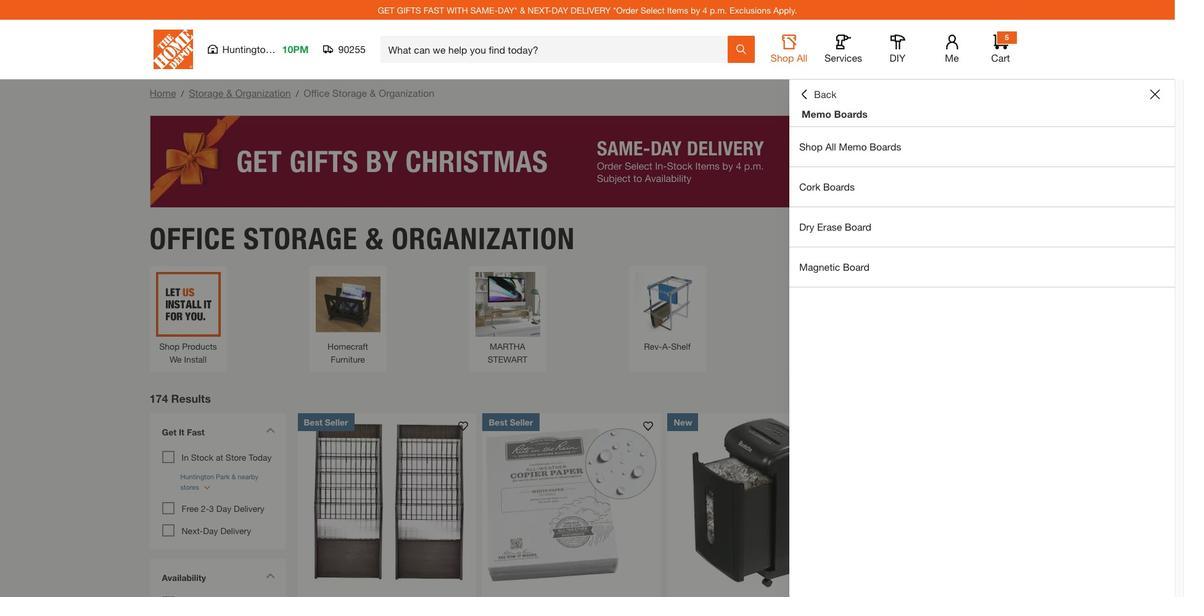 Task type: vqa. For each thing, say whether or not it's contained in the screenshot.
the leftmost Best
yes



Task type: describe. For each thing, give the bounding box(es) containing it.
exclusions
[[730, 5, 771, 15]]

home
[[150, 87, 176, 99]]

free
[[182, 503, 199, 514]]

availability
[[162, 572, 206, 583]]

2-
[[201, 503, 209, 514]]

delivery
[[571, 5, 611, 15]]

fast
[[187, 427, 205, 437]]

all-weather 8-1/2 in. x 11 in. 20 lbs. bulk copier paper, white (500-sheet pack) image
[[483, 413, 662, 592]]

diy button
[[878, 35, 918, 64]]

0 vertical spatial day
[[216, 503, 231, 514]]

get
[[162, 427, 176, 437]]

get gifts fast with same-day* & next-day delivery *order select items by 4 p.m. exclusions apply.
[[378, 5, 797, 15]]

martha stewart
[[488, 341, 528, 364]]

rev-a-shelf
[[644, 341, 691, 351]]

*order
[[613, 5, 638, 15]]

memo boards
[[802, 108, 868, 120]]

30 l/7.9 gal. paper shredder cross cut document shredder for credit card/cd/junk mail shredder for office home image
[[668, 413, 847, 592]]

all for shop all
[[797, 52, 808, 64]]

shop all memo boards
[[800, 141, 902, 152]]

cork boards
[[800, 181, 855, 192]]

install
[[184, 354, 207, 364]]

we
[[170, 354, 182, 364]]

erase
[[817, 221, 842, 233]]

next-day delivery link
[[182, 525, 251, 536]]

next-day delivery
[[182, 525, 251, 536]]

dry erase board link
[[790, 207, 1175, 247]]

1 horizontal spatial office
[[304, 87, 330, 99]]

4
[[703, 5, 708, 15]]

next-
[[182, 525, 203, 536]]

get it fast link
[[156, 419, 279, 448]]

1 vertical spatial delivery
[[221, 525, 251, 536]]

home link
[[150, 87, 176, 99]]

best for wooden free standing 6-tier display literature brochure magazine rack in black (2-pack) image
[[304, 417, 323, 427]]

seller for all-weather 8-1/2 in. x 11 in. 20 lbs. bulk copier paper, white (500-sheet pack) image
[[510, 417, 533, 427]]

seller for wooden free standing 6-tier display literature brochure magazine rack in black (2-pack) image
[[325, 417, 348, 427]]

get
[[378, 5, 395, 15]]

martha stewart link
[[475, 272, 540, 366]]

174 results
[[150, 391, 211, 405]]

new
[[674, 417, 692, 427]]

office supplies image
[[955, 272, 1019, 337]]

cork
[[800, 181, 821, 192]]

stewart
[[488, 354, 528, 364]]

shop for shop products we install
[[159, 341, 180, 351]]

boards for memo boards
[[834, 108, 868, 120]]

me button
[[932, 35, 972, 64]]

results
[[171, 391, 211, 405]]

back button
[[800, 88, 837, 101]]

p.m.
[[710, 5, 727, 15]]

0 vertical spatial delivery
[[234, 503, 265, 514]]

shop for shop all memo boards
[[800, 141, 823, 152]]

rev a shelf image
[[635, 272, 700, 337]]

martha
[[490, 341, 526, 351]]

in stock at store today link
[[182, 452, 272, 462]]

magnetic
[[800, 261, 840, 273]]

cork boards link
[[790, 167, 1175, 207]]

shop products we install image
[[156, 272, 221, 337]]

free 2-3 day delivery link
[[182, 503, 265, 514]]

10pm
[[282, 43, 309, 55]]

apply.
[[774, 5, 797, 15]]

all for shop all memo boards
[[826, 141, 836, 152]]

day*
[[498, 5, 518, 15]]

shop all
[[771, 52, 808, 64]]

the home depot logo image
[[153, 30, 193, 69]]

services
[[825, 52, 862, 64]]

2 / from the left
[[296, 88, 299, 99]]

1 vertical spatial board
[[843, 261, 870, 273]]

What can we help you find today? search field
[[388, 36, 727, 62]]

park
[[274, 43, 294, 55]]

furniture
[[331, 354, 365, 364]]

shop products we install link
[[156, 272, 221, 366]]

cart 5
[[992, 33, 1010, 64]]



Task type: locate. For each thing, give the bounding box(es) containing it.
home / storage & organization / office storage & organization
[[150, 87, 435, 99]]

1 horizontal spatial shop
[[771, 52, 794, 64]]

5
[[1005, 33, 1009, 42]]

back
[[814, 88, 837, 100]]

delivery down free 2-3 day delivery
[[221, 525, 251, 536]]

office
[[304, 87, 330, 99], [150, 221, 236, 256]]

best seller
[[304, 417, 348, 427], [489, 417, 533, 427]]

all inside menu
[[826, 141, 836, 152]]

homecraft furniture
[[328, 341, 368, 364]]

0 horizontal spatial seller
[[325, 417, 348, 427]]

shop for shop all
[[771, 52, 794, 64]]

best
[[304, 417, 323, 427], [489, 417, 508, 427]]

&
[[520, 5, 525, 15], [226, 87, 233, 99], [370, 87, 376, 99], [366, 221, 384, 256]]

0 horizontal spatial shop
[[159, 341, 180, 351]]

1 horizontal spatial all
[[826, 141, 836, 152]]

magnetic board link
[[790, 247, 1175, 287]]

gifts
[[397, 5, 421, 15]]

/ right home link
[[181, 88, 184, 99]]

best seller for all-weather 8-1/2 in. x 11 in. 20 lbs. bulk copier paper, white (500-sheet pack) image
[[489, 417, 533, 427]]

delivery right 3 in the left of the page
[[234, 503, 265, 514]]

services button
[[824, 35, 863, 64]]

all inside button
[[797, 52, 808, 64]]

2 vertical spatial boards
[[823, 181, 855, 192]]

in stock at store today
[[182, 452, 272, 462]]

0 horizontal spatial office
[[150, 221, 236, 256]]

1 horizontal spatial best
[[489, 417, 508, 427]]

martha stewart image
[[475, 272, 540, 337]]

1 best seller from the left
[[304, 417, 348, 427]]

by
[[691, 5, 700, 15]]

day
[[552, 5, 568, 15]]

all up back button at the top of page
[[797, 52, 808, 64]]

3
[[209, 503, 214, 514]]

shop
[[771, 52, 794, 64], [800, 141, 823, 152], [159, 341, 180, 351]]

0 horizontal spatial best seller
[[304, 417, 348, 427]]

0 vertical spatial board
[[845, 221, 872, 233]]

90255
[[338, 43, 366, 55]]

menu
[[790, 127, 1175, 287]]

it
[[179, 427, 184, 437]]

rev-a-shelf link
[[635, 272, 700, 353]]

shop up we
[[159, 341, 180, 351]]

1 horizontal spatial /
[[296, 88, 299, 99]]

homecraft furniture image
[[316, 272, 380, 337]]

feedback link image
[[1168, 209, 1184, 275]]

huntington park
[[222, 43, 294, 55]]

1 vertical spatial all
[[826, 141, 836, 152]]

shop all memo boards link
[[790, 127, 1175, 167]]

best for all-weather 8-1/2 in. x 11 in. 20 lbs. bulk copier paper, white (500-sheet pack) image
[[489, 417, 508, 427]]

magnetic board
[[800, 261, 870, 273]]

free 2-3 day delivery
[[182, 503, 265, 514]]

fast
[[424, 5, 444, 15]]

drawer close image
[[1151, 89, 1160, 99]]

cart
[[992, 52, 1010, 64]]

0 horizontal spatial all
[[797, 52, 808, 64]]

today
[[249, 452, 272, 462]]

dry
[[800, 221, 815, 233]]

wooden free standing 6-tier display literature brochure magazine rack in black (2-pack) image
[[298, 413, 477, 592]]

1 seller from the left
[[325, 417, 348, 427]]

1 vertical spatial day
[[203, 525, 218, 536]]

boards for cork boards
[[823, 181, 855, 192]]

wall mounted image
[[795, 272, 860, 337]]

in
[[182, 452, 189, 462]]

at
[[216, 452, 223, 462]]

sponsored banner image
[[150, 115, 1026, 208]]

/
[[181, 88, 184, 99], [296, 88, 299, 99]]

0 vertical spatial all
[[797, 52, 808, 64]]

2 vertical spatial shop
[[159, 341, 180, 351]]

me
[[945, 52, 959, 64]]

organization
[[235, 87, 291, 99], [379, 87, 435, 99], [392, 221, 575, 256]]

boards
[[834, 108, 868, 120], [870, 141, 902, 152], [823, 181, 855, 192]]

memo down the memo boards
[[839, 141, 867, 152]]

1 horizontal spatial best seller
[[489, 417, 533, 427]]

0 horizontal spatial memo
[[802, 108, 832, 120]]

1 horizontal spatial memo
[[839, 141, 867, 152]]

0 vertical spatial boards
[[834, 108, 868, 120]]

shelf
[[671, 341, 691, 351]]

1 horizontal spatial seller
[[510, 417, 533, 427]]

rev-
[[644, 341, 662, 351]]

all down the memo boards
[[826, 141, 836, 152]]

seller
[[325, 417, 348, 427], [510, 417, 533, 427]]

delivery
[[234, 503, 265, 514], [221, 525, 251, 536]]

1 vertical spatial memo
[[839, 141, 867, 152]]

90255 button
[[324, 43, 366, 56]]

memo down back button at the top of page
[[802, 108, 832, 120]]

with
[[447, 5, 468, 15]]

1 / from the left
[[181, 88, 184, 99]]

a-
[[662, 341, 671, 351]]

stock
[[191, 452, 214, 462]]

shop products we install
[[159, 341, 217, 364]]

best seller for wooden free standing 6-tier display literature brochure magazine rack in black (2-pack) image
[[304, 417, 348, 427]]

day
[[216, 503, 231, 514], [203, 525, 218, 536]]

select
[[641, 5, 665, 15]]

same-
[[471, 5, 498, 15]]

boards inside cork boards link
[[823, 181, 855, 192]]

2 best seller from the left
[[489, 417, 533, 427]]

get it fast
[[162, 427, 205, 437]]

/ down 10pm
[[296, 88, 299, 99]]

0 horizontal spatial best
[[304, 417, 323, 427]]

store
[[226, 452, 246, 462]]

day down 3 in the left of the page
[[203, 525, 218, 536]]

day right 3 in the left of the page
[[216, 503, 231, 514]]

products
[[182, 341, 217, 351]]

memo inside menu
[[839, 141, 867, 152]]

dry erase board
[[800, 221, 872, 233]]

174
[[150, 391, 168, 405]]

shop all button
[[770, 35, 809, 64]]

huntington
[[222, 43, 271, 55]]

availability link
[[156, 565, 279, 593]]

1 vertical spatial boards
[[870, 141, 902, 152]]

board right erase
[[845, 221, 872, 233]]

shop inside shop products we install
[[159, 341, 180, 351]]

2 seller from the left
[[510, 417, 533, 427]]

diy
[[890, 52, 906, 64]]

homecraft
[[328, 341, 368, 351]]

1 vertical spatial shop
[[800, 141, 823, 152]]

all
[[797, 52, 808, 64], [826, 141, 836, 152]]

next-
[[528, 5, 552, 15]]

shop up cork
[[800, 141, 823, 152]]

storage
[[189, 87, 224, 99], [332, 87, 367, 99], [244, 221, 358, 256]]

1 vertical spatial office
[[150, 221, 236, 256]]

0 vertical spatial memo
[[802, 108, 832, 120]]

memo
[[802, 108, 832, 120], [839, 141, 867, 152]]

shop down apply.
[[771, 52, 794, 64]]

board right magnetic on the right
[[843, 261, 870, 273]]

0 vertical spatial shop
[[771, 52, 794, 64]]

boards inside 'shop all memo boards' link
[[870, 141, 902, 152]]

items
[[667, 5, 689, 15]]

1 best from the left
[[304, 417, 323, 427]]

2 best from the left
[[489, 417, 508, 427]]

0 horizontal spatial /
[[181, 88, 184, 99]]

homecraft furniture link
[[316, 272, 380, 366]]

storage & organization link
[[189, 87, 291, 99]]

office storage & organization
[[150, 221, 575, 256]]

2 horizontal spatial shop
[[800, 141, 823, 152]]

0 vertical spatial office
[[304, 87, 330, 99]]

shop inside menu
[[800, 141, 823, 152]]

menu containing shop all memo boards
[[790, 127, 1175, 287]]

shop inside button
[[771, 52, 794, 64]]



